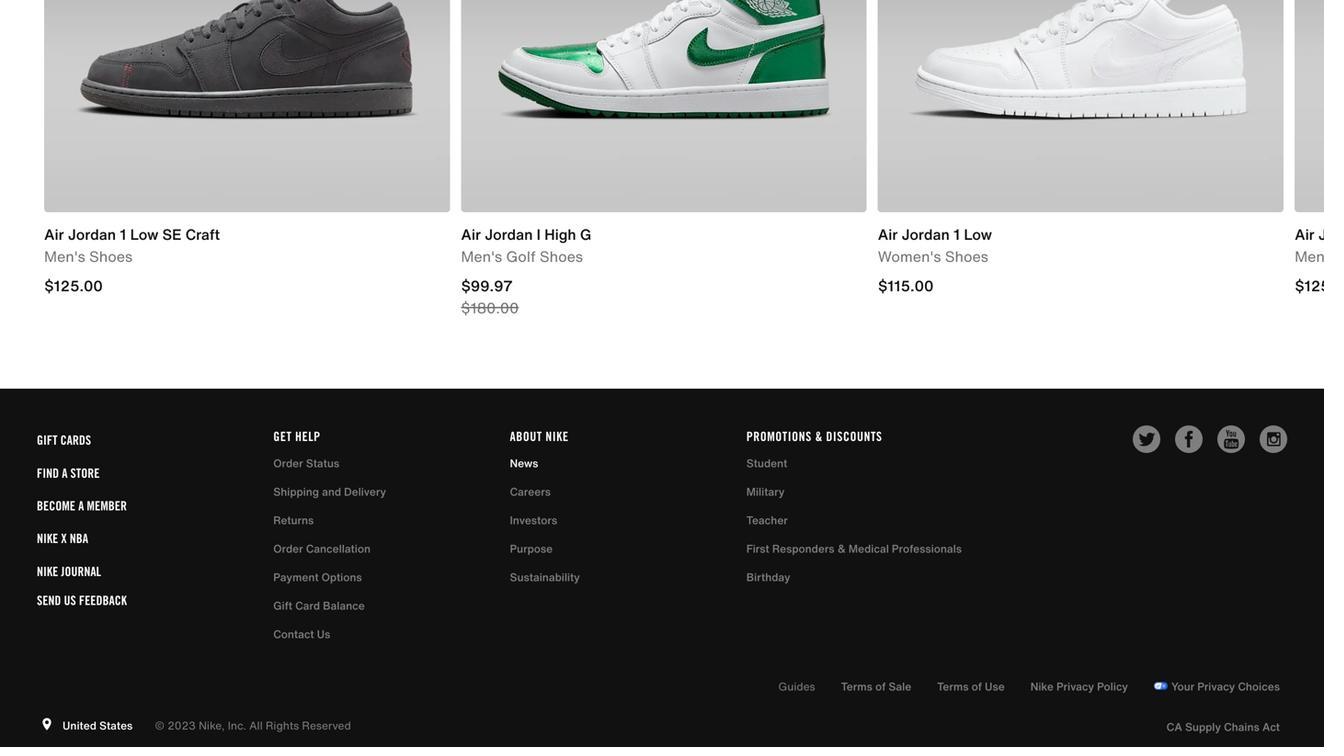 Task type: describe. For each thing, give the bounding box(es) containing it.
© 2023 nike, inc. all rights reserved
[[155, 718, 351, 734]]

nike for nike journal
[[37, 564, 58, 580]]

send us feedback
[[37, 593, 127, 609]]

ca supply chains act
[[1167, 719, 1280, 736]]

0 horizontal spatial nike
[[546, 429, 569, 445]]

careers link
[[510, 484, 551, 500]]

terms of sale link
[[834, 667, 919, 707]]

shipping and delivery link
[[273, 484, 386, 500]]

i
[[537, 224, 541, 246]]

act
[[1263, 719, 1280, 736]]

nike journal
[[37, 564, 101, 580]]

news
[[510, 455, 538, 472]]

inc.
[[228, 718, 246, 734]]

golf
[[506, 246, 536, 268]]

air for air jordan 1 low
[[878, 224, 898, 246]]

sale
[[889, 679, 912, 695]]

all
[[249, 718, 263, 734]]

purpose
[[510, 541, 553, 557]]

become a member
[[37, 498, 127, 514]]

send
[[37, 593, 61, 609]]

a for become
[[78, 498, 84, 514]]

card
[[295, 598, 320, 614]]

air jordan i high g men's golf shoes $99.97 $180.00
[[461, 224, 592, 319]]

news link
[[510, 455, 538, 472]]

first
[[747, 541, 770, 557]]

student
[[747, 455, 788, 472]]

high
[[545, 224, 576, 246]]

birthday
[[747, 569, 791, 586]]

nike for nike x nba
[[37, 531, 58, 547]]

rights
[[266, 718, 299, 734]]

feedback
[[79, 593, 127, 609]]

returns
[[273, 512, 314, 529]]

get help
[[273, 429, 321, 445]]

find a store link
[[37, 466, 100, 481]]

low for men's shoes
[[130, 224, 159, 246]]

professionals
[[892, 541, 962, 557]]

1 for men's shoes
[[120, 224, 126, 246]]

air for air jordan i high g
[[461, 224, 481, 246]]

youtube image
[[1218, 426, 1245, 454]]

policy
[[1097, 679, 1128, 695]]

men's inside air jordan i high g men's golf shoes $99.97 $180.00
[[461, 246, 502, 268]]

payment
[[273, 569, 319, 586]]

responders
[[772, 541, 835, 557]]

terms of use link
[[930, 667, 1012, 707]]

gift
[[37, 433, 58, 448]]

military link
[[747, 484, 785, 500]]

facebook image
[[1175, 426, 1203, 454]]

shoes inside air jordan 1 low women's shoes $115.00
[[945, 246, 989, 268]]

j
[[1319, 224, 1324, 246]]

order for order status
[[273, 455, 303, 472]]

sustainability link
[[510, 569, 580, 586]]

united states
[[63, 718, 133, 734]]

gift
[[273, 598, 292, 614]]

about nike
[[510, 429, 569, 445]]

nike x nba
[[37, 531, 88, 547]]

supply
[[1185, 719, 1221, 736]]

jordan for $115.00
[[902, 224, 950, 246]]

gift card balance
[[273, 598, 365, 614]]

$115.00
[[878, 275, 934, 297]]

jordan for golf
[[485, 224, 533, 246]]

promotions
[[747, 429, 812, 445]]

member
[[87, 498, 127, 514]]

terms of sale
[[841, 679, 912, 695]]

choices
[[1238, 679, 1280, 695]]

nike privacy policy link
[[1023, 667, 1136, 707]]

craft
[[185, 224, 220, 246]]

low for women's shoes
[[964, 224, 992, 246]]

send us feedback button
[[37, 590, 127, 612]]

investors link
[[510, 512, 557, 529]]

find
[[37, 466, 59, 481]]

payment options link
[[273, 569, 362, 586]]

help
[[295, 429, 321, 445]]

united
[[63, 718, 96, 734]]

united states link
[[39, 718, 140, 734]]

cards
[[60, 433, 91, 448]]

about nike link
[[510, 429, 569, 445]]

reserved
[[302, 718, 351, 734]]

states
[[99, 718, 133, 734]]

journal
[[61, 564, 101, 580]]

$125
[[1295, 275, 1324, 297]]

purpose link
[[510, 541, 553, 557]]

options
[[322, 569, 362, 586]]

of for use
[[972, 679, 982, 695]]

balance
[[323, 598, 365, 614]]

of for sale
[[876, 679, 886, 695]]

order cancellation
[[273, 541, 371, 557]]

cancellation
[[306, 541, 371, 557]]

nike x nba link
[[37, 531, 88, 547]]



Task type: locate. For each thing, give the bounding box(es) containing it.
jordan inside air jordan 1 low se craft men's shoes $125.00
[[68, 224, 116, 246]]

nike
[[37, 531, 58, 547], [37, 564, 58, 580]]

your privacy choices
[[1172, 679, 1280, 695]]

air for air jordan 1 low se craft
[[44, 224, 64, 246]]

men
[[1295, 246, 1324, 268]]

1 men's from the left
[[44, 246, 85, 268]]

order status
[[273, 455, 340, 472]]

contact
[[273, 626, 314, 643]]

shoes
[[89, 246, 133, 268], [540, 246, 583, 268], [945, 246, 989, 268]]

women's
[[878, 246, 941, 268]]

1 for women's shoes
[[954, 224, 960, 246]]

2 1 from the left
[[954, 224, 960, 246]]

1 vertical spatial order
[[273, 541, 303, 557]]

terms left use
[[937, 679, 969, 695]]

nike left x
[[37, 531, 58, 547]]

student link
[[747, 455, 788, 472]]

terms for terms of use
[[937, 679, 969, 695]]

us
[[317, 626, 330, 643]]

3 air from the left
[[878, 224, 898, 246]]

shoes up $125.00
[[89, 246, 133, 268]]

& left medical
[[838, 541, 846, 557]]

low inside air jordan 1 low women's shoes $115.00
[[964, 224, 992, 246]]

investors
[[510, 512, 557, 529]]

0 horizontal spatial 1
[[120, 224, 126, 246]]

discounts
[[826, 429, 883, 445]]

0 vertical spatial order
[[273, 455, 303, 472]]

nike privacy policy
[[1031, 679, 1128, 695]]

0 horizontal spatial terms
[[841, 679, 873, 695]]

order for order cancellation
[[273, 541, 303, 557]]

gift cards link
[[37, 433, 91, 448]]

instagram image
[[1260, 426, 1288, 454]]

jordan inside air jordan i high g men's golf shoes $99.97 $180.00
[[485, 224, 533, 246]]

1 privacy from the left
[[1057, 679, 1094, 695]]

birthday link
[[747, 569, 791, 586]]

1 horizontal spatial privacy
[[1198, 679, 1235, 695]]

air inside air jordan i high g men's golf shoes $99.97 $180.00
[[461, 224, 481, 246]]

2 air from the left
[[461, 224, 481, 246]]

air for air j
[[1295, 224, 1315, 246]]

1 of from the left
[[876, 679, 886, 695]]

order down returns link
[[273, 541, 303, 557]]

shoes right women's
[[945, 246, 989, 268]]

jordan
[[68, 224, 116, 246], [485, 224, 533, 246], [902, 224, 950, 246]]

0 horizontal spatial privacy
[[1057, 679, 1094, 695]]

1 inside air jordan 1 low se craft men's shoes $125.00
[[120, 224, 126, 246]]

jordan up $125.00
[[68, 224, 116, 246]]

1 vertical spatial &
[[838, 541, 846, 557]]

1 jordan from the left
[[68, 224, 116, 246]]

2 men's from the left
[[461, 246, 502, 268]]

0 vertical spatial &
[[815, 429, 823, 445]]

1 left 'se'
[[120, 224, 126, 246]]

air inside air j men $125
[[1295, 224, 1315, 246]]

0 vertical spatial a
[[62, 466, 68, 481]]

men's inside air jordan 1 low se craft men's shoes $125.00
[[44, 246, 85, 268]]

of inside terms of sale link
[[876, 679, 886, 695]]

status
[[306, 455, 340, 472]]

delivery
[[344, 484, 386, 500]]

1 horizontal spatial men's
[[461, 246, 502, 268]]

1 horizontal spatial low
[[964, 224, 992, 246]]

0 horizontal spatial of
[[876, 679, 886, 695]]

jordan inside air jordan 1 low women's shoes $115.00
[[902, 224, 950, 246]]

$125.00
[[44, 275, 103, 297]]

of inside terms of use link
[[972, 679, 982, 695]]

your privacy choices image
[[1154, 678, 1168, 691]]

low right women's
[[964, 224, 992, 246]]

1 right women's
[[954, 224, 960, 246]]

order cancellation link
[[273, 541, 371, 557]]

nba
[[70, 531, 88, 547]]

4 air from the left
[[1295, 224, 1315, 246]]

nike,
[[199, 718, 225, 734]]

air j men $125
[[1295, 224, 1324, 297]]

privacy
[[1057, 679, 1094, 695], [1198, 679, 1235, 695]]

1 horizontal spatial &
[[838, 541, 846, 557]]

low left 'se'
[[130, 224, 159, 246]]

nike up send
[[37, 564, 58, 580]]

air up "$99.97"
[[461, 224, 481, 246]]

contact us
[[273, 626, 330, 643]]

2 shoes from the left
[[540, 246, 583, 268]]

air up $125.00
[[44, 224, 64, 246]]

0 horizontal spatial &
[[815, 429, 823, 445]]

air
[[44, 224, 64, 246], [461, 224, 481, 246], [878, 224, 898, 246], [1295, 224, 1315, 246]]

your
[[1172, 679, 1195, 695]]

privacy right your
[[1198, 679, 1235, 695]]

a
[[62, 466, 68, 481], [78, 498, 84, 514]]

privacy left policy
[[1057, 679, 1094, 695]]

2 jordan from the left
[[485, 224, 533, 246]]

air left j
[[1295, 224, 1315, 246]]

1 horizontal spatial terms
[[937, 679, 969, 695]]

terms for terms of sale
[[841, 679, 873, 695]]

guides button
[[771, 667, 823, 707]]

0 horizontal spatial men's
[[44, 246, 85, 268]]

nike right about
[[546, 429, 569, 445]]

gift cards
[[37, 433, 91, 448]]

2 terms from the left
[[937, 679, 969, 695]]

gift card balance link
[[273, 598, 365, 614]]

se
[[162, 224, 182, 246]]

medical
[[849, 541, 889, 557]]

1 vertical spatial nike
[[37, 564, 58, 580]]

2 nike from the top
[[37, 564, 58, 580]]

shoes inside air jordan 1 low se craft men's shoes $125.00
[[89, 246, 133, 268]]

0 horizontal spatial low
[[130, 224, 159, 246]]

careers
[[510, 484, 551, 500]]

1 horizontal spatial of
[[972, 679, 982, 695]]

2 privacy from the left
[[1198, 679, 1235, 695]]

menu bar
[[313, 0, 1012, 4]]

1 air from the left
[[44, 224, 64, 246]]

get help link
[[273, 429, 321, 445]]

shipping
[[273, 484, 319, 500]]

privacy for nike
[[1057, 679, 1094, 695]]

ca
[[1167, 719, 1183, 736]]

ca supply chains act link
[[1159, 707, 1288, 748]]

1 horizontal spatial a
[[78, 498, 84, 514]]

contact us link
[[273, 626, 330, 643]]

us
[[64, 593, 76, 609]]

air up $115.00
[[878, 224, 898, 246]]

payment options
[[273, 569, 362, 586]]

women's shoes image
[[878, 0, 1284, 213]]

2 order from the top
[[273, 541, 303, 557]]

1 vertical spatial nike
[[1031, 679, 1054, 695]]

1 horizontal spatial jordan
[[485, 224, 533, 246]]

shoes inside air jordan i high g men's golf shoes $99.97 $180.00
[[540, 246, 583, 268]]

your privacy choices link
[[1147, 667, 1288, 707]]

shoes for i
[[540, 246, 583, 268]]

0 vertical spatial nike
[[37, 531, 58, 547]]

3 jordan from the left
[[902, 224, 950, 246]]

0 horizontal spatial shoes
[[89, 246, 133, 268]]

teacher
[[747, 512, 788, 529]]

returns link
[[273, 512, 314, 529]]

guides
[[779, 679, 815, 695]]

x
[[61, 531, 67, 547]]

twitter image
[[1133, 426, 1161, 454]]

chains
[[1224, 719, 1260, 736]]

1 horizontal spatial nike
[[1031, 679, 1054, 695]]

1 horizontal spatial shoes
[[540, 246, 583, 268]]

promotions & discounts
[[747, 429, 883, 445]]

& left discounts
[[815, 429, 823, 445]]

nike right use
[[1031, 679, 1054, 695]]

3 shoes from the left
[[945, 246, 989, 268]]

shoes for 1
[[89, 246, 133, 268]]

terms
[[841, 679, 873, 695], [937, 679, 969, 695]]

terms left the sale at the bottom of page
[[841, 679, 873, 695]]

promotions & discounts link
[[747, 429, 883, 445]]

0 vertical spatial nike
[[546, 429, 569, 445]]

order down get at the bottom left of the page
[[273, 455, 303, 472]]

order status link
[[273, 455, 340, 472]]

1 terms from the left
[[841, 679, 873, 695]]

0 horizontal spatial jordan
[[68, 224, 116, 246]]

get
[[273, 429, 292, 445]]

military
[[747, 484, 785, 500]]

1 order from the top
[[273, 455, 303, 472]]

of left the sale at the bottom of page
[[876, 679, 886, 695]]

terms of use
[[937, 679, 1005, 695]]

2023
[[168, 718, 196, 734]]

2 horizontal spatial shoes
[[945, 246, 989, 268]]

2 of from the left
[[972, 679, 982, 695]]

a right become
[[78, 498, 84, 514]]

2 low from the left
[[964, 224, 992, 246]]

1 1 from the left
[[120, 224, 126, 246]]

$180.00
[[461, 297, 519, 319]]

jordan for men's
[[68, 224, 116, 246]]

1 vertical spatial a
[[78, 498, 84, 514]]

jordan up $115.00
[[902, 224, 950, 246]]

1 horizontal spatial 1
[[954, 224, 960, 246]]

first responders & medical professionals
[[747, 541, 962, 557]]

men's up $125.00
[[44, 246, 85, 268]]

0 horizontal spatial a
[[62, 466, 68, 481]]

1 shoes from the left
[[89, 246, 133, 268]]

become a member link
[[37, 498, 127, 514]]

and
[[322, 484, 341, 500]]

of left use
[[972, 679, 982, 695]]

a for find
[[62, 466, 68, 481]]

shoes right 'golf'
[[540, 246, 583, 268]]

a right find
[[62, 466, 68, 481]]

1 inside air jordan 1 low women's shoes $115.00
[[954, 224, 960, 246]]

privacy for your
[[1198, 679, 1235, 695]]

2 horizontal spatial jordan
[[902, 224, 950, 246]]

jordan left the i
[[485, 224, 533, 246]]

first responders & medical professionals link
[[747, 541, 962, 557]]

low inside air jordan 1 low se craft men's shoes $125.00
[[130, 224, 159, 246]]

1 low from the left
[[130, 224, 159, 246]]

air inside air jordan 1 low se craft men's shoes $125.00
[[44, 224, 64, 246]]

men's golf shoes image
[[461, 0, 867, 213]]

$99.97
[[461, 275, 513, 297]]

teacher link
[[747, 512, 788, 529]]

men's shoes image
[[44, 0, 450, 213]]

become
[[37, 498, 75, 514]]

men's up "$99.97"
[[461, 246, 502, 268]]

©
[[155, 718, 165, 734]]

store
[[70, 466, 100, 481]]

air jordan 1 low women's shoes $115.00
[[878, 224, 992, 297]]

air inside air jordan 1 low women's shoes $115.00
[[878, 224, 898, 246]]

about
[[510, 429, 542, 445]]

sustainability
[[510, 569, 580, 586]]

find a store
[[37, 466, 100, 481]]

1 nike from the top
[[37, 531, 58, 547]]



Task type: vqa. For each thing, say whether or not it's contained in the screenshot.
Air inside the Air Jordan I High G Men's Golf Shoes $99.97 $180.00
yes



